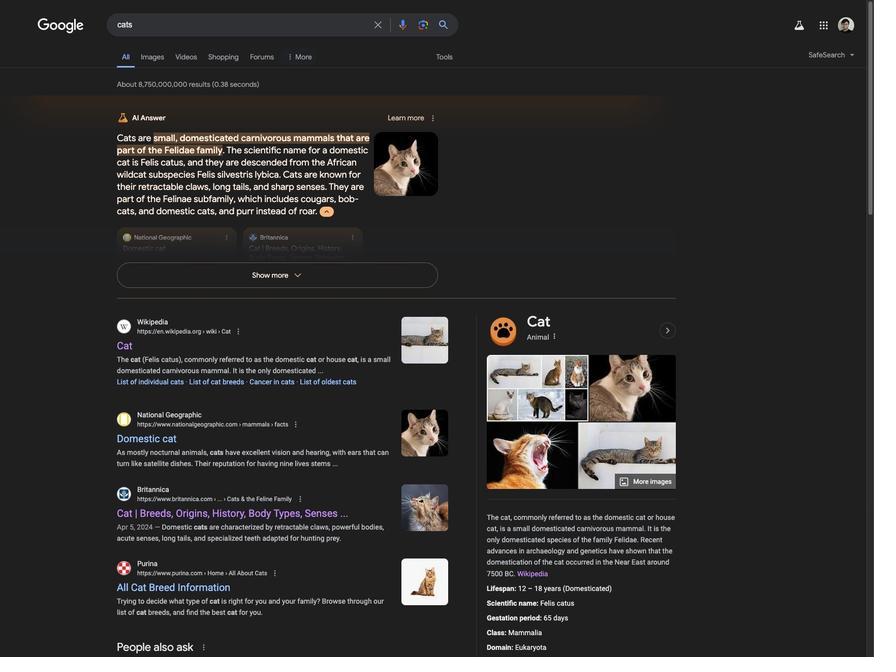 Task type: locate. For each thing, give the bounding box(es) containing it.
cat - wikipedia image
[[575, 423, 684, 490]]

google image
[[38, 18, 84, 34]]

Search text field
[[117, 14, 366, 36]]

heading
[[527, 314, 551, 330]]

None text field
[[201, 328, 231, 336], [137, 420, 288, 430], [137, 495, 292, 504], [137, 570, 267, 579], [203, 571, 267, 578], [201, 328, 231, 336], [137, 420, 288, 430], [137, 495, 292, 504], [137, 570, 267, 579], [203, 571, 267, 578]]

list
[[117, 228, 438, 287]]

cats from www.britannica.com image
[[402, 485, 448, 532]]

None text field
[[137, 327, 231, 337], [238, 421, 288, 428], [213, 496, 292, 503], [137, 327, 231, 337], [238, 421, 288, 428], [213, 496, 292, 503]]

None search field
[[0, 13, 459, 37]]

search by image image
[[417, 19, 430, 31]]

more options image
[[549, 332, 559, 342], [550, 333, 558, 341]]

search by voice image
[[397, 19, 409, 31]]

cat | breeds, origins, history, body types, senses, behavior ... image
[[487, 423, 580, 490]]

domestic cat image
[[590, 336, 676, 422]]

navigation
[[0, 45, 867, 74]]



Task type: vqa. For each thing, say whether or not it's contained in the screenshot.
Search by voice image
yes



Task type: describe. For each thing, give the bounding box(es) containing it.
cats from www.purina.com image
[[402, 559, 448, 606]]

cats from en.wikipedia.org image
[[402, 317, 448, 364]]

search labs image
[[794, 19, 806, 32]]

cats from www.nationalgeographic.com image
[[402, 410, 448, 457]]

upload.wikimedia.org/wikipedia/commons/0/0b/cat_po... image
[[487, 355, 589, 422]]



